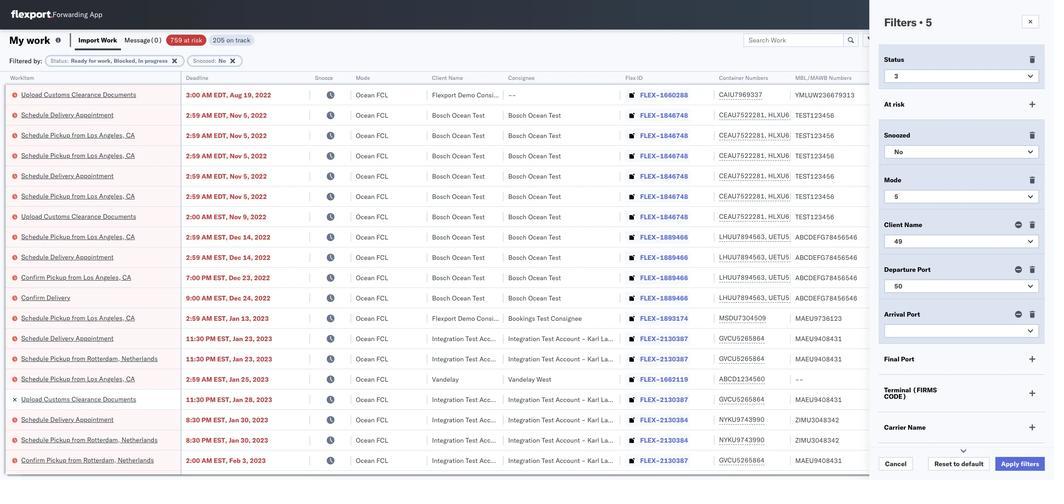 Task type: vqa. For each thing, say whether or not it's contained in the screenshot.


Task type: describe. For each thing, give the bounding box(es) containing it.
4 schedule pickup from los angeles, ca button from the top
[[21, 232, 135, 242]]

8:30 pm est, jan 30, 2023 for schedule delivery appointment
[[186, 416, 268, 424]]

5, for schedule delivery appointment link corresponding to 4th schedule delivery appointment button from the bottom
[[243, 172, 249, 180]]

8 am from the top
[[202, 233, 212, 241]]

batch action
[[1002, 36, 1042, 44]]

4 lhuu7894563, from the top
[[719, 294, 767, 302]]

apply
[[1001, 460, 1020, 468]]

5 test123456 from the top
[[796, 192, 834, 201]]

2:59 for schedule pickup from los angeles, ca link corresponding to 4th 'schedule pickup from los angeles, ca' button from the bottom of the page
[[186, 192, 200, 201]]

4 lhuu7894563, uetu5238478 from the top
[[719, 294, 814, 302]]

10 resize handle column header from the left
[[1003, 72, 1014, 480]]

jaehyung choi - test destination agen
[[942, 375, 1054, 384]]

pickup for 4th 'schedule pickup from los angeles, ca' button from the bottom of the page
[[50, 192, 70, 200]]

reset to default
[[935, 460, 984, 468]]

container
[[719, 74, 744, 81]]

3 customs from the top
[[44, 395, 70, 403]]

schedule for first schedule delivery appointment button
[[21, 111, 49, 119]]

1 uetu5238478 from the top
[[769, 233, 814, 241]]

mode button
[[351, 73, 418, 82]]

7:00 pm est, dec 23, 2022
[[186, 274, 270, 282]]

filtered
[[9, 57, 32, 65]]

edt, for 3:00 am edt, aug 19, 2022 the upload customs clearance documents link
[[214, 91, 228, 99]]

1 vertical spatial 23,
[[245, 335, 255, 343]]

ocean fcl for schedule pickup from rotterdam, netherlands link corresponding to 8:30
[[356, 436, 388, 445]]

1 flex-1889466 from the top
[[640, 233, 688, 241]]

12 flex- from the top
[[640, 314, 660, 323]]

flex- for 3rd schedule delivery appointment button from the bottom of the page
[[640, 253, 660, 262]]

11 ocean fcl from the top
[[356, 294, 388, 302]]

1 vertical spatial client
[[884, 221, 903, 229]]

1 am from the top
[[202, 91, 212, 99]]

2130387 for schedule delivery appointment
[[660, 335, 688, 343]]

2:59 am est, jan 25, 2023
[[186, 375, 269, 384]]

est, for schedule pickup from los angeles, ca link related to first 'schedule pickup from los angeles, ca' button from the bottom
[[214, 375, 228, 384]]

mbl/mawb
[[796, 74, 828, 81]]

filtered by:
[[9, 57, 42, 65]]

flex-2130384 for schedule pickup from rotterdam, netherlands
[[640, 436, 688, 445]]

4 1846748 from the top
[[660, 172, 688, 180]]

schedule pickup from los angeles, ca link for fifth 'schedule pickup from los angeles, ca' button from the top
[[21, 313, 135, 323]]

50 button
[[884, 279, 1040, 293]]

3 2:59 from the top
[[186, 152, 200, 160]]

(0)
[[150, 36, 162, 44]]

forwarding app link
[[11, 10, 102, 19]]

at
[[884, 100, 892, 109]]

resize handle column header for deadline
[[299, 72, 310, 480]]

12 ocean fcl from the top
[[356, 314, 388, 323]]

terminal (firms code)
[[884, 386, 937, 401]]

confirm pickup from los angeles, ca link
[[21, 273, 131, 282]]

from for schedule pickup from los angeles, ca link associated with 6th 'schedule pickup from los angeles, ca' button from the bottom
[[72, 131, 85, 139]]

4 flex-1889466 from the top
[[640, 294, 688, 302]]

ocean fcl for schedule delivery appointment link corresponding to first schedule delivery appointment button
[[356, 111, 388, 119]]

pickup for schedule pickup from rotterdam, netherlands button associated with 11:30 pm est, jan 23, 2023
[[50, 354, 70, 363]]

6 hlxu8034992 from the top
[[817, 212, 863, 221]]

1 14, from the top
[[243, 233, 253, 241]]

confirm pickup from los angeles, ca button
[[21, 273, 131, 283]]

app
[[90, 10, 102, 19]]

3 clearance from the top
[[72, 395, 101, 403]]

6 ceau7522281, hlxu6269489, hlxu8034992 from the top
[[719, 212, 863, 221]]

vandelay for vandelay
[[432, 375, 459, 384]]

resize handle column header for container numbers
[[780, 72, 791, 480]]

2 lhuu7894563, from the top
[[719, 253, 767, 261]]

1 vertical spatial --
[[796, 375, 804, 384]]

5 hlxu8034992 from the top
[[817, 192, 863, 200]]

8 ocean fcl from the top
[[356, 233, 388, 241]]

snoozed : no
[[193, 57, 226, 64]]

resize handle column header for flex id
[[704, 72, 715, 480]]

3 hlxu6269489, from the top
[[768, 151, 816, 160]]

track
[[236, 36, 250, 44]]

3 2:59 am edt, nov 5, 2022 from the top
[[186, 152, 267, 160]]

omkar savant
[[942, 111, 983, 119]]

19,
[[244, 91, 254, 99]]

maeu9736123
[[796, 314, 842, 323]]

2:59 am edt, nov 5, 2022 for schedule pickup from los angeles, ca link associated with 6th 'schedule pickup from los angeles, ca' button from the bottom
[[186, 131, 267, 140]]

2 1846748 from the top
[[660, 131, 688, 140]]

status for status : ready for work, blocked, in progress
[[51, 57, 67, 64]]

pickup for schedule pickup from rotterdam, netherlands button for 8:30 pm est, jan 30, 2023
[[50, 436, 70, 444]]

schedule delivery appointment for 5th schedule delivery appointment button from the top of the page
[[21, 415, 114, 424]]

2 abcdefg78456546 from the top
[[796, 253, 858, 262]]

3 schedule delivery appointment button from the top
[[21, 252, 114, 263]]

schedule for second 'schedule pickup from los angeles, ca' button from the top of the page
[[21, 151, 49, 160]]

exception
[[909, 36, 939, 44]]

action
[[1022, 36, 1042, 44]]

11 resize handle column header from the left
[[1038, 72, 1049, 480]]

pm for schedule delivery appointment link associated with fourth schedule delivery appointment button from the top
[[206, 335, 216, 343]]

est, for the upload customs clearance documents link related to 2:00 am est, nov 9, 2022
[[214, 213, 228, 221]]

jan left 28,
[[233, 396, 243, 404]]

confirm delivery link
[[21, 293, 70, 302]]

pickup for 6th 'schedule pickup from los angeles, ca' button from the bottom
[[50, 131, 70, 139]]

3 documents from the top
[[103, 395, 136, 403]]

schedule pickup from rotterdam, netherlands link for 8:30
[[21, 435, 158, 445]]

caiu7969337
[[719, 91, 763, 99]]

filters
[[884, 15, 917, 29]]

deadline
[[186, 74, 208, 81]]

os
[[1028, 11, 1037, 18]]

ceau7522281, for first schedule delivery appointment button
[[719, 111, 767, 119]]

3 2130387 from the top
[[660, 396, 688, 404]]

3 abcdefg78456546 from the top
[[796, 274, 858, 282]]

filters • 5
[[884, 15, 932, 29]]

documents for 3:00 am edt, aug 19, 2022
[[103, 90, 136, 99]]

6 am from the top
[[202, 192, 212, 201]]

destination
[[1006, 375, 1040, 384]]

1 test123456 from the top
[[796, 111, 834, 119]]

netherlands for 11:30 pm est, jan 23, 2023
[[122, 354, 158, 363]]

6 test123456 from the top
[[796, 213, 834, 221]]

confirm pickup from rotterdam, netherlands button
[[21, 456, 154, 466]]

flex-1660288
[[640, 91, 688, 99]]

Search Work text field
[[743, 33, 844, 47]]

from for confirm pickup from rotterdam, netherlands link
[[68, 456, 82, 464]]

ocean fcl for schedule delivery appointment link associated with fourth schedule delivery appointment button from the top
[[356, 335, 388, 343]]

3 ceau7522281, hlxu6269489, hlxu8034992 from the top
[[719, 151, 863, 160]]

apply filters button
[[996, 457, 1045, 471]]

bookings test consignee
[[508, 314, 582, 323]]

flex id
[[626, 74, 643, 81]]

6 2:59 from the top
[[186, 233, 200, 241]]

name inside 'button'
[[449, 74, 463, 81]]

3 resize handle column header from the left
[[340, 72, 351, 480]]

3 upload customs clearance documents link from the top
[[21, 395, 136, 404]]

fcl for first 'schedule pickup from los angeles, ca' button from the bottom
[[377, 375, 388, 384]]

2:59 for schedule pickup from los angeles, ca link associated with 6th 'schedule pickup from los angeles, ca' button from the bottom
[[186, 131, 200, 140]]

12 fcl from the top
[[377, 314, 388, 323]]

ymluw236679313
[[796, 91, 855, 99]]

from for second 'schedule pickup from los angeles, ca' button from the top of the page schedule pickup from los angeles, ca link
[[72, 151, 85, 160]]

13,
[[241, 314, 251, 323]]

30, for schedule delivery appointment
[[241, 416, 251, 424]]

jan for fourth schedule delivery appointment button from the top
[[233, 335, 243, 343]]

3 flex-1846748 from the top
[[640, 152, 688, 160]]

1 vertical spatial name
[[905, 221, 923, 229]]

delivery for confirm delivery button
[[47, 294, 70, 302]]

1 abcdefg78456546 from the top
[[796, 233, 858, 241]]

3 lhuu7894563, uetu5238478 from the top
[[719, 273, 814, 282]]

3 am from the top
[[202, 131, 212, 140]]

edt, for schedule delivery appointment link corresponding to 4th schedule delivery appointment button from the bottom
[[214, 172, 228, 180]]

2:00 am est, feb 3, 2023
[[186, 457, 266, 465]]

schedule delivery appointment link for fourth schedule delivery appointment button from the top
[[21, 334, 114, 343]]

upload customs clearance documents link for 2:00 am est, nov 9, 2022
[[21, 212, 136, 221]]

at risk
[[884, 100, 905, 109]]

1 1889466 from the top
[[660, 233, 688, 241]]

mbl/mawb numbers
[[796, 74, 852, 81]]

7 am from the top
[[202, 213, 212, 221]]

schedule pickup from los angeles, ca for schedule pickup from los angeles, ca link corresponding to fifth 'schedule pickup from los angeles, ca' button from the top
[[21, 314, 135, 322]]

customs for 3:00 am edt, aug 19, 2022
[[44, 90, 70, 99]]

2 ceau7522281, hlxu6269489, hlxu8034992 from the top
[[719, 131, 863, 139]]

5 schedule delivery appointment button from the top
[[21, 415, 114, 425]]

edt, for schedule delivery appointment link corresponding to first schedule delivery appointment button
[[214, 111, 228, 119]]

batch
[[1002, 36, 1020, 44]]

2 am from the top
[[202, 111, 212, 119]]

1 schedule delivery appointment button from the top
[[21, 110, 114, 120]]

work
[[101, 36, 117, 44]]

2130384 for schedule delivery appointment
[[660, 416, 688, 424]]

4 am from the top
[[202, 152, 212, 160]]

2 flex-1889466 from the top
[[640, 253, 688, 262]]

schedule pickup from los angeles, ca for schedule pickup from los angeles, ca link corresponding to third 'schedule pickup from los angeles, ca' button from the bottom of the page
[[21, 233, 135, 241]]

os button
[[1022, 4, 1043, 25]]

1 lhuu7894563, from the top
[[719, 233, 767, 241]]

for
[[89, 57, 96, 64]]

8 flex- from the top
[[640, 233, 660, 241]]

los for 4th 'schedule pickup from los angeles, ca' button from the bottom of the page
[[87, 192, 97, 200]]

2 1889466 from the top
[[660, 253, 688, 262]]

2:59 am edt, nov 5, 2022 for schedule delivery appointment link corresponding to 4th schedule delivery appointment button from the bottom
[[186, 172, 267, 180]]

4 schedule delivery appointment button from the top
[[21, 334, 114, 344]]

flexport demo consignee for bookings test consignee
[[432, 314, 508, 323]]

demo for -
[[458, 91, 475, 99]]

confirm pickup from los angeles, ca
[[21, 273, 131, 281]]

3 uetu5238478 from the top
[[769, 273, 814, 282]]

upload customs clearance documents link for 3:00 am edt, aug 19, 2022
[[21, 90, 136, 99]]

port for departure port
[[918, 266, 931, 274]]

maeu9408431 for confirm pickup from rotterdam, netherlands
[[796, 457, 842, 465]]

nov for 4th schedule delivery appointment button from the bottom
[[230, 172, 242, 180]]

delivery for 3rd schedule delivery appointment button from the bottom of the page
[[50, 253, 74, 261]]

11 flex- from the top
[[640, 294, 660, 302]]

1 ceau7522281, hlxu6269489, hlxu8034992 from the top
[[719, 111, 863, 119]]

delivery for 4th schedule delivery appointment button from the bottom
[[50, 172, 74, 180]]

9,
[[243, 213, 249, 221]]

schedule delivery appointment link for 3rd schedule delivery appointment button from the bottom of the page
[[21, 252, 114, 262]]

3,
[[242, 457, 248, 465]]

2 14, from the top
[[243, 253, 253, 262]]

confirm pickup from rotterdam, netherlands link
[[21, 456, 154, 465]]

28,
[[245, 396, 255, 404]]

3 schedule pickup from los angeles, ca button from the top
[[21, 191, 135, 202]]

2 lhuu7894563, uetu5238478 from the top
[[719, 253, 814, 261]]

client name inside 'button'
[[432, 74, 463, 81]]

3 lhuu7894563, from the top
[[719, 273, 767, 282]]

0 horizontal spatial no
[[219, 57, 226, 64]]

flex- for 5th schedule delivery appointment button from the top of the page
[[640, 416, 660, 424]]

schedule for first 'schedule pickup from los angeles, ca' button from the bottom
[[21, 375, 49, 383]]

est, up 2:59 am est, jan 13, 2023
[[214, 294, 228, 302]]

11:30 for schedule pickup from rotterdam, netherlands
[[186, 355, 204, 363]]

flex id button
[[621, 73, 705, 82]]

11 fcl from the top
[[377, 294, 388, 302]]

schedule for 6th 'schedule pickup from los angeles, ca' button from the bottom
[[21, 131, 49, 139]]

final
[[884, 355, 900, 363]]

flexport. image
[[11, 10, 53, 19]]

3 upload from the top
[[21, 395, 42, 403]]

flex-1846748 for 4th 'schedule pickup from los angeles, ca' button from the bottom of the page
[[640, 192, 688, 201]]

fcl for 3rd schedule delivery appointment button from the bottom of the page
[[377, 253, 388, 262]]

8 fcl from the top
[[377, 233, 388, 241]]

est, for schedule pickup from rotterdam, netherlands link corresponding to 8:30
[[213, 436, 227, 445]]

2:59 for schedule delivery appointment link corresponding to first schedule delivery appointment button
[[186, 111, 200, 119]]

16 flex- from the top
[[640, 396, 660, 404]]

west
[[537, 375, 551, 384]]

6 flex-1846748 from the top
[[640, 213, 688, 221]]

8:30 for schedule delivery appointment
[[186, 416, 200, 424]]

12 am from the top
[[202, 375, 212, 384]]

2 hlxu8034992 from the top
[[817, 131, 863, 139]]

id
[[637, 74, 643, 81]]

ca for third 'schedule pickup from los angeles, ca' button from the bottom of the page
[[126, 233, 135, 241]]

upload customs clearance documents button for 3:00 am edt, aug 19, 2022
[[21, 90, 136, 100]]

3 1889466 from the top
[[660, 274, 688, 282]]

pm for 5th schedule delivery appointment button from the top of the page's schedule delivery appointment link
[[202, 416, 212, 424]]

departure
[[884, 266, 916, 274]]

aug
[[230, 91, 242, 99]]

hlxu6269489, for the upload customs clearance documents link related to 2:00 am est, nov 9, 2022
[[768, 212, 816, 221]]

reset to default button
[[928, 457, 990, 471]]

import
[[78, 36, 99, 44]]

carrier name
[[884, 424, 926, 432]]

16 fcl from the top
[[377, 396, 388, 404]]

container numbers
[[719, 74, 768, 81]]

final port
[[884, 355, 915, 363]]

4 edt, from the top
[[214, 152, 228, 160]]

feb
[[229, 457, 241, 465]]

to
[[954, 460, 960, 468]]

schedule pickup from rotterdam, netherlands button for 8:30 pm est, jan 30, 2023
[[21, 435, 158, 445]]

default
[[962, 460, 984, 468]]

2130384 for schedule pickup from rotterdam, netherlands
[[660, 436, 688, 445]]

ready
[[71, 57, 87, 64]]

11 am from the top
[[202, 314, 212, 323]]

flex-1846748 for first schedule delivery appointment button
[[640, 111, 688, 119]]

upload customs clearance documents for 3:00
[[21, 90, 136, 99]]

2 schedule delivery appointment button from the top
[[21, 171, 114, 181]]

11:30 pm est, jan 23, 2023 for schedule delivery appointment
[[186, 335, 272, 343]]

9:00 am est, dec 24, 2022
[[186, 294, 271, 302]]

ca for 4th 'schedule pickup from los angeles, ca' button from the bottom of the page
[[126, 192, 135, 200]]

est, down the "9:00 am est, dec 24, 2022"
[[214, 314, 228, 323]]

agen
[[1041, 375, 1054, 384]]

file
[[896, 36, 908, 44]]

1 2:59 am est, dec 14, 2022 from the top
[[186, 233, 271, 241]]

schedule delivery appointment for 4th schedule delivery appointment button from the bottom
[[21, 172, 114, 180]]

16 ocean fcl from the top
[[356, 396, 388, 404]]

1 lhuu7894563, uetu5238478 from the top
[[719, 233, 814, 241]]

schedule pickup from los angeles, ca link for 6th 'schedule pickup from los angeles, ca' button from the bottom
[[21, 130, 135, 140]]

1 schedule pickup from los angeles, ca button from the top
[[21, 130, 135, 141]]

client inside 'button'
[[432, 74, 447, 81]]

flex
[[626, 74, 636, 81]]

2:59 am est, jan 13, 2023
[[186, 314, 269, 323]]

reset
[[935, 460, 952, 468]]

5 1846748 from the top
[[660, 192, 688, 201]]

ocean fcl for schedule pickup from los angeles, ca link corresponding to 4th 'schedule pickup from los angeles, ca' button from the bottom of the page
[[356, 192, 388, 201]]

6 schedule pickup from los angeles, ca button from the top
[[21, 374, 135, 384]]

forwarding app
[[53, 10, 102, 19]]

by:
[[33, 57, 42, 65]]

3:00 am edt, aug 19, 2022
[[186, 91, 271, 99]]

fcl for fourth schedule delivery appointment button from the top
[[377, 335, 388, 343]]

appointment for 5th schedule delivery appointment button from the top of the page
[[76, 415, 114, 424]]

5, for schedule pickup from los angeles, ca link corresponding to 4th 'schedule pickup from los angeles, ca' button from the bottom of the page
[[243, 192, 249, 201]]

terminal
[[884, 386, 911, 394]]

1 1846748 from the top
[[660, 111, 688, 119]]

9:00
[[186, 294, 200, 302]]

confirm delivery button
[[21, 293, 70, 303]]

delivery for 5th schedule delivery appointment button from the top of the page
[[50, 415, 74, 424]]

schedule for 4th schedule delivery appointment button from the bottom
[[21, 172, 49, 180]]

1 hlxu8034992 from the top
[[817, 111, 863, 119]]

maeu9408431 for schedule delivery appointment
[[796, 335, 842, 343]]

jaehyung
[[942, 375, 969, 384]]

4 flex- from the top
[[640, 152, 660, 160]]

confirm for confirm pickup from rotterdam, netherlands
[[21, 456, 45, 464]]

3 5, from the top
[[243, 152, 249, 160]]

7:00
[[186, 274, 200, 282]]

from for schedule pickup from los angeles, ca link corresponding to 4th 'schedule pickup from los angeles, ca' button from the bottom of the page
[[72, 192, 85, 200]]

9 am from the top
[[202, 253, 212, 262]]

arrival
[[884, 310, 905, 319]]

4 hlxu8034992 from the top
[[817, 172, 863, 180]]



Task type: locate. For each thing, give the bounding box(es) containing it.
5 appointment from the top
[[76, 415, 114, 424]]

0 vertical spatial documents
[[103, 90, 136, 99]]

0 horizontal spatial snoozed
[[193, 57, 215, 64]]

0 vertical spatial netherlands
[[122, 354, 158, 363]]

: down '205'
[[215, 57, 216, 64]]

1 schedule pickup from los angeles, ca link from the top
[[21, 130, 135, 140]]

2 2:59 am est, dec 14, 2022 from the top
[[186, 253, 271, 262]]

schedule for 5th schedule delivery appointment button from the top of the page
[[21, 415, 49, 424]]

1 vertical spatial no
[[895, 148, 903, 156]]

1 vertical spatial schedule pickup from rotterdam, netherlands
[[21, 436, 158, 444]]

upload customs clearance documents button
[[21, 90, 136, 100], [21, 212, 136, 222]]

pickup inside confirm pickup from rotterdam, netherlands link
[[47, 456, 66, 464]]

flexport demo consignee for --
[[432, 91, 508, 99]]

0 horizontal spatial client
[[432, 74, 447, 81]]

est, for confirm pickup from rotterdam, netherlands link
[[214, 457, 228, 465]]

50
[[895, 282, 903, 291]]

est, for 3rd schedule delivery appointment button from the bottom of the page schedule delivery appointment link
[[214, 253, 228, 262]]

6 schedule pickup from los angeles, ca from the top
[[21, 375, 135, 383]]

msdu7304509
[[719, 314, 766, 322]]

0 vertical spatial upload customs clearance documents link
[[21, 90, 136, 99]]

2 uetu5238478 from the top
[[769, 253, 814, 261]]

lhuu7894563,
[[719, 233, 767, 241], [719, 253, 767, 261], [719, 273, 767, 282], [719, 294, 767, 302]]

ocean fcl for confirm pickup from los angeles, ca link
[[356, 274, 388, 282]]

nov for 6th 'schedule pickup from los angeles, ca' button from the bottom
[[230, 131, 242, 140]]

est, down 2:00 am est, nov 9, 2022
[[214, 233, 228, 241]]

est, for 11:30's schedule pickup from rotterdam, netherlands link
[[217, 355, 231, 363]]

snoozed for snoozed : no
[[193, 57, 215, 64]]

2 test123456 from the top
[[796, 131, 834, 140]]

759 at risk
[[170, 36, 202, 44]]

0 vertical spatial 2:59 am est, dec 14, 2022
[[186, 233, 271, 241]]

schedule delivery appointment link for first schedule delivery appointment button
[[21, 110, 114, 119]]

2 edt, from the top
[[214, 111, 228, 119]]

0 vertical spatial schedule pickup from rotterdam, netherlands button
[[21, 354, 158, 364]]

schedule pickup from rotterdam, netherlands button
[[21, 354, 158, 364], [21, 435, 158, 445]]

0 horizontal spatial status
[[51, 57, 67, 64]]

1 vertical spatial upload customs clearance documents button
[[21, 212, 136, 222]]

est, down 11:30 pm est, jan 28, 2023
[[213, 416, 227, 424]]

jan
[[229, 314, 240, 323], [233, 335, 243, 343], [233, 355, 243, 363], [229, 375, 240, 384], [233, 396, 243, 404], [229, 416, 239, 424], [229, 436, 239, 445]]

5 button
[[884, 190, 1040, 204]]

schedule pickup from los angeles, ca link for 4th 'schedule pickup from los angeles, ca' button from the bottom of the page
[[21, 191, 135, 201]]

2 upload from the top
[[21, 212, 42, 221]]

3 ceau7522281, from the top
[[719, 151, 767, 160]]

snoozed up deadline
[[193, 57, 215, 64]]

2:00 am est, nov 9, 2022
[[186, 213, 267, 221]]

netherlands inside confirm pickup from rotterdam, netherlands link
[[118, 456, 154, 464]]

jan down 11:30 pm est, jan 28, 2023
[[229, 416, 239, 424]]

4 ceau7522281, from the top
[[719, 172, 767, 180]]

11:30 pm est, jan 23, 2023 for schedule pickup from rotterdam, netherlands
[[186, 355, 272, 363]]

1 flex-1846748 from the top
[[640, 111, 688, 119]]

flex-1846748 for 6th 'schedule pickup from los angeles, ca' button from the bottom
[[640, 131, 688, 140]]

ceau7522281, for the upload customs clearance documents button for 2:00 am est, nov 9, 2022
[[719, 212, 767, 221]]

1 vertical spatial snoozed
[[884, 131, 911, 139]]

uetu5238478
[[769, 233, 814, 241], [769, 253, 814, 261], [769, 273, 814, 282], [769, 294, 814, 302]]

rotterdam, inside button
[[83, 456, 116, 464]]

flex- for first 'schedule pickup from los angeles, ca' button from the bottom
[[640, 375, 660, 384]]

ca for confirm pickup from los angeles, ca button
[[122, 273, 131, 281]]

1 vertical spatial netherlands
[[122, 436, 158, 444]]

2023 right 25,
[[253, 375, 269, 384]]

1 horizontal spatial --
[[796, 375, 804, 384]]

5 ceau7522281, hlxu6269489, hlxu8034992 from the top
[[719, 192, 863, 200]]

abcdefg78456546
[[796, 233, 858, 241], [796, 253, 858, 262], [796, 274, 858, 282], [796, 294, 858, 302]]

0 vertical spatial 2130384
[[660, 416, 688, 424]]

1 vertical spatial port
[[907, 310, 920, 319]]

7 schedule from the top
[[21, 253, 49, 261]]

1 vertical spatial 5
[[895, 193, 899, 201]]

numbers up ymluw236679313
[[829, 74, 852, 81]]

1 horizontal spatial status
[[884, 55, 904, 64]]

0 vertical spatial rotterdam,
[[87, 354, 120, 363]]

1 horizontal spatial vandelay
[[508, 375, 535, 384]]

3 upload customs clearance documents from the top
[[21, 395, 136, 403]]

0 vertical spatial 11:30
[[186, 335, 204, 343]]

2 2:59 from the top
[[186, 131, 200, 140]]

cancel button
[[879, 457, 913, 471]]

bosch ocean test
[[432, 111, 485, 119], [508, 111, 561, 119], [432, 131, 485, 140], [508, 131, 561, 140], [432, 152, 485, 160], [508, 152, 561, 160], [432, 172, 485, 180], [508, 172, 561, 180], [432, 192, 485, 201], [508, 192, 561, 201], [432, 213, 485, 221], [508, 213, 561, 221], [432, 233, 485, 241], [508, 233, 561, 241], [432, 253, 485, 262], [508, 253, 561, 262], [432, 274, 485, 282], [508, 274, 561, 282], [432, 294, 485, 302], [508, 294, 561, 302]]

1 vertical spatial 2:00
[[186, 457, 200, 465]]

schedule for fifth 'schedule pickup from los angeles, ca' button from the top
[[21, 314, 49, 322]]

1 vertical spatial 11:30
[[186, 355, 204, 363]]

flex-2130384 button
[[626, 414, 690, 427], [626, 414, 690, 427], [626, 434, 690, 447], [626, 434, 690, 447]]

pm up 2:59 am est, jan 25, 2023
[[206, 355, 216, 363]]

1 vertical spatial 2130384
[[660, 436, 688, 445]]

2023 for 11:30's schedule pickup from rotterdam, netherlands link
[[256, 355, 272, 363]]

schedule pickup from los angeles, ca link for second 'schedule pickup from los angeles, ca' button from the top of the page
[[21, 151, 135, 160]]

14, down 9,
[[243, 233, 253, 241]]

angeles, for schedule pickup from los angeles, ca link associated with 6th 'schedule pickup from los angeles, ca' button from the bottom
[[99, 131, 124, 139]]

5 schedule from the top
[[21, 192, 49, 200]]

1 vertical spatial mode
[[884, 176, 902, 184]]

1 vertical spatial flex-2130384
[[640, 436, 688, 445]]

0 horizontal spatial :
[[67, 57, 69, 64]]

flex- for confirm pickup from los angeles, ca button
[[640, 274, 660, 282]]

5 flex- from the top
[[640, 172, 660, 180]]

9 resize handle column header from the left
[[926, 72, 937, 480]]

4 2:59 am edt, nov 5, 2022 from the top
[[186, 172, 267, 180]]

7 resize handle column header from the left
[[704, 72, 715, 480]]

2 flex-2130387 from the top
[[640, 355, 688, 363]]

1 vertical spatial risk
[[893, 100, 905, 109]]

2:59 am est, dec 14, 2022 down 2:00 am est, nov 9, 2022
[[186, 233, 271, 241]]

30,
[[241, 416, 251, 424], [241, 436, 251, 445]]

est, up 11:30 pm est, jan 28, 2023
[[214, 375, 228, 384]]

1893174
[[660, 314, 688, 323]]

0 vertical spatial no
[[219, 57, 226, 64]]

0 vertical spatial flex-2130384
[[640, 416, 688, 424]]

8 2:59 from the top
[[186, 314, 200, 323]]

2:59 am est, dec 14, 2022 up 7:00 pm est, dec 23, 2022
[[186, 253, 271, 262]]

snoozed for snoozed
[[884, 131, 911, 139]]

1 vertical spatial flexport demo consignee
[[432, 314, 508, 323]]

3 11:30 from the top
[[186, 396, 204, 404]]

resize handle column header
[[169, 72, 180, 480], [299, 72, 310, 480], [340, 72, 351, 480], [416, 72, 428, 480], [493, 72, 504, 480], [610, 72, 621, 480], [704, 72, 715, 480], [780, 72, 791, 480], [926, 72, 937, 480], [1003, 72, 1014, 480], [1038, 72, 1049, 480]]

snoozed
[[193, 57, 215, 64], [884, 131, 911, 139]]

23, up 24,
[[242, 274, 253, 282]]

11:30 pm est, jan 23, 2023 up 2:59 am est, jan 25, 2023
[[186, 355, 272, 363]]

1 zimu3048342 from the top
[[796, 416, 840, 424]]

8:30 up 2:00 am est, feb 3, 2023 in the left bottom of the page
[[186, 436, 200, 445]]

3:00
[[186, 91, 200, 99]]

upload customs clearance documents
[[21, 90, 136, 99], [21, 212, 136, 221], [21, 395, 136, 403]]

11:30 pm est, jan 23, 2023 down 2:59 am est, jan 13, 2023
[[186, 335, 272, 343]]

5 flex-1846748 from the top
[[640, 192, 688, 201]]

2023 right 13,
[[253, 314, 269, 323]]

2 vertical spatial clearance
[[72, 395, 101, 403]]

ceau7522281, hlxu6269489, hlxu8034992
[[719, 111, 863, 119], [719, 131, 863, 139], [719, 151, 863, 160], [719, 172, 863, 180], [719, 192, 863, 200], [719, 212, 863, 221]]

1 horizontal spatial mode
[[884, 176, 902, 184]]

port
[[918, 266, 931, 274], [907, 310, 920, 319], [901, 355, 915, 363]]

appointment for first schedule delivery appointment button
[[76, 111, 114, 119]]

vandelay west
[[508, 375, 551, 384]]

2023 for schedule pickup from los angeles, ca link related to first 'schedule pickup from los angeles, ca' button from the bottom
[[253, 375, 269, 384]]

2:59 for 3rd schedule delivery appointment button from the bottom of the page schedule delivery appointment link
[[186, 253, 200, 262]]

pickup for first 'schedule pickup from los angeles, ca' button from the bottom
[[50, 375, 70, 383]]

forwarding
[[53, 10, 88, 19]]

0 vertical spatial customs
[[44, 90, 70, 99]]

10 am from the top
[[202, 294, 212, 302]]

mode inside button
[[356, 74, 370, 81]]

205 on track
[[213, 36, 250, 44]]

3 hlxu8034992 from the top
[[817, 151, 863, 160]]

0 horizontal spatial --
[[508, 91, 516, 99]]

angeles, for schedule pickup from los angeles, ca link corresponding to third 'schedule pickup from los angeles, ca' button from the bottom of the page
[[99, 233, 124, 241]]

edt, for schedule pickup from los angeles, ca link corresponding to 4th 'schedule pickup from los angeles, ca' button from the bottom of the page
[[214, 192, 228, 201]]

port right 'departure'
[[918, 266, 931, 274]]

resize handle column header for consignee
[[610, 72, 621, 480]]

nov
[[230, 111, 242, 119], [230, 131, 242, 140], [230, 152, 242, 160], [230, 172, 242, 180], [230, 192, 242, 201], [229, 213, 241, 221]]

5,
[[243, 111, 249, 119], [243, 131, 249, 140], [243, 152, 249, 160], [243, 172, 249, 180], [243, 192, 249, 201]]

4 2130387 from the top
[[660, 457, 688, 465]]

jan up feb on the bottom of page
[[229, 436, 239, 445]]

8 resize handle column header from the left
[[780, 72, 791, 480]]

14 fcl from the top
[[377, 355, 388, 363]]

2 schedule delivery appointment link from the top
[[21, 171, 114, 180]]

los inside button
[[83, 273, 94, 281]]

confirm pickup from rotterdam, netherlands
[[21, 456, 154, 464]]

progress
[[145, 57, 168, 64]]

1 8:30 from the top
[[186, 416, 200, 424]]

est, down 2:59 am est, jan 13, 2023
[[217, 335, 231, 343]]

1 flex-2130387 from the top
[[640, 335, 688, 343]]

flex-1660288 button
[[626, 88, 690, 101], [626, 88, 690, 101]]

numbers inside mbl/mawb numbers button
[[829, 74, 852, 81]]

0 vertical spatial port
[[918, 266, 931, 274]]

ocean fcl for the upload customs clearance documents link related to 2:00 am est, nov 9, 2022
[[356, 213, 388, 221]]

rotterdam, for 8:30 pm est, jan 30, 2023
[[87, 436, 120, 444]]

jan for first 'schedule pickup from los angeles, ca' button from the bottom
[[229, 375, 240, 384]]

resize handle column header for client name
[[493, 72, 504, 480]]

4 1889466 from the top
[[660, 294, 688, 302]]

1 horizontal spatial client name
[[884, 221, 923, 229]]

3 gvcu5265864 from the top
[[719, 395, 765, 404]]

vandelay for vandelay west
[[508, 375, 535, 384]]

4 flex-2130387 from the top
[[640, 457, 688, 465]]

schedule for 3rd schedule delivery appointment button from the bottom of the page
[[21, 253, 49, 261]]

49 button
[[884, 235, 1040, 248]]

los for second 'schedule pickup from los angeles, ca' button from the top of the page
[[87, 151, 97, 160]]

est, up the "9:00 am est, dec 24, 2022"
[[213, 274, 227, 282]]

0 vertical spatial snoozed
[[193, 57, 215, 64]]

dec down 2:00 am est, nov 9, 2022
[[229, 233, 241, 241]]

delivery inside confirm delivery link
[[47, 294, 70, 302]]

1 vertical spatial client name
[[884, 221, 923, 229]]

5 up 49
[[895, 193, 899, 201]]

1 vertical spatial zimu3048342
[[796, 436, 840, 445]]

11:30
[[186, 335, 204, 343], [186, 355, 204, 363], [186, 396, 204, 404]]

client name button
[[428, 73, 494, 82]]

filters
[[1021, 460, 1040, 468]]

0 vertical spatial 8:30
[[186, 416, 200, 424]]

numbers up caiu7969337
[[746, 74, 768, 81]]

upload customs clearance documents for 2:00
[[21, 212, 136, 221]]

dec up 7:00 pm est, dec 23, 2022
[[229, 253, 241, 262]]

customs
[[44, 90, 70, 99], [44, 212, 70, 221], [44, 395, 70, 403]]

at
[[184, 36, 190, 44]]

4 schedule pickup from los angeles, ca link from the top
[[21, 232, 135, 241]]

2 vertical spatial customs
[[44, 395, 70, 403]]

workitem
[[10, 74, 34, 81]]

1 edt, from the top
[[214, 91, 228, 99]]

1 vertical spatial flexport
[[432, 314, 456, 323]]

delivery
[[50, 111, 74, 119], [50, 172, 74, 180], [50, 253, 74, 261], [47, 294, 70, 302], [50, 334, 74, 342], [50, 415, 74, 424]]

8:30 down 11:30 pm est, jan 28, 2023
[[186, 416, 200, 424]]

: left the ready
[[67, 57, 69, 64]]

schedule delivery appointment link
[[21, 110, 114, 119], [21, 171, 114, 180], [21, 252, 114, 262], [21, 334, 114, 343], [21, 415, 114, 424]]

flexport demo consignee
[[432, 91, 508, 99], [432, 314, 508, 323]]

from for schedule pickup from los angeles, ca link corresponding to third 'schedule pickup from los angeles, ca' button from the bottom of the page
[[72, 233, 85, 241]]

2 schedule pickup from los angeles, ca link from the top
[[21, 151, 135, 160]]

4 appointment from the top
[[76, 334, 114, 342]]

0 horizontal spatial mode
[[356, 74, 370, 81]]

6 1846748 from the top
[[660, 213, 688, 221]]

fcl for confirm pickup from los angeles, ca button
[[377, 274, 388, 282]]

status up 3
[[884, 55, 904, 64]]

23, up 25,
[[245, 355, 255, 363]]

17 fcl from the top
[[377, 416, 388, 424]]

est, up 7:00 pm est, dec 23, 2022
[[214, 253, 228, 262]]

30, up 3,
[[241, 436, 251, 445]]

pm down 2:59 am est, jan 13, 2023
[[206, 335, 216, 343]]

1 vertical spatial customs
[[44, 212, 70, 221]]

5 right •
[[926, 15, 932, 29]]

1 horizontal spatial 5
[[926, 15, 932, 29]]

est, up 2:59 am est, jan 25, 2023
[[217, 355, 231, 363]]

fcl for confirm pickup from rotterdam, netherlands button
[[377, 457, 388, 465]]

1 horizontal spatial client
[[884, 221, 903, 229]]

2 2130387 from the top
[[660, 355, 688, 363]]

pm up 2:00 am est, feb 3, 2023 in the left bottom of the page
[[202, 436, 212, 445]]

flex-2130387 for confirm pickup from rotterdam, netherlands
[[640, 457, 688, 465]]

from for schedule pickup from los angeles, ca link related to first 'schedule pickup from los angeles, ca' button from the bottom
[[72, 375, 85, 383]]

schedule
[[21, 111, 49, 119], [21, 131, 49, 139], [21, 151, 49, 160], [21, 172, 49, 180], [21, 192, 49, 200], [21, 233, 49, 241], [21, 253, 49, 261], [21, 314, 49, 322], [21, 334, 49, 342], [21, 354, 49, 363], [21, 375, 49, 383], [21, 415, 49, 424], [21, 436, 49, 444]]

pm right 7:00
[[202, 274, 212, 282]]

flex-2130387 button
[[626, 332, 690, 345], [626, 332, 690, 345], [626, 353, 690, 366], [626, 353, 690, 366], [626, 393, 690, 406], [626, 393, 690, 406], [626, 454, 690, 467], [626, 454, 690, 467]]

8:30 pm est, jan 30, 2023
[[186, 416, 268, 424], [186, 436, 268, 445]]

1 vertical spatial rotterdam,
[[87, 436, 120, 444]]

ca inside button
[[122, 273, 131, 281]]

clearance for 3:00 am edt, aug 19, 2022
[[72, 90, 101, 99]]

ocean fcl for confirm pickup from rotterdam, netherlands link
[[356, 457, 388, 465]]

2023 right 28,
[[256, 396, 272, 404]]

23, for netherlands
[[245, 355, 255, 363]]

1 vertical spatial confirm
[[21, 294, 45, 302]]

angeles, inside confirm pickup from los angeles, ca link
[[95, 273, 121, 281]]

15 ocean fcl from the top
[[356, 375, 388, 384]]

1 vertical spatial demo
[[458, 314, 475, 323]]

est, left feb on the bottom of page
[[214, 457, 228, 465]]

ceau7522281, for 4th 'schedule pickup from los angeles, ca' button from the bottom of the page
[[719, 192, 767, 200]]

on
[[227, 36, 234, 44]]

port right "arrival" on the bottom right of the page
[[907, 310, 920, 319]]

1 vertical spatial 14,
[[243, 253, 253, 262]]

0 vertical spatial client name
[[432, 74, 463, 81]]

angeles, for confirm pickup from los angeles, ca link
[[95, 273, 121, 281]]

0 horizontal spatial 5
[[895, 193, 899, 201]]

1 vertical spatial 8:30
[[186, 436, 200, 445]]

1889466
[[660, 233, 688, 241], [660, 253, 688, 262], [660, 274, 688, 282], [660, 294, 688, 302]]

pm down 2:59 am est, jan 25, 2023
[[206, 396, 216, 404]]

1 horizontal spatial no
[[895, 148, 903, 156]]

jan left 13,
[[229, 314, 240, 323]]

status for status
[[884, 55, 904, 64]]

4 fcl from the top
[[377, 152, 388, 160]]

2023 up 2:59 am est, jan 25, 2023
[[256, 355, 272, 363]]

angeles, for schedule pickup from los angeles, ca link corresponding to fifth 'schedule pickup from los angeles, ca' button from the top
[[99, 314, 124, 322]]

30, down 28,
[[241, 416, 251, 424]]

confirm for confirm pickup from los angeles, ca
[[21, 273, 45, 281]]

5 inside 'button'
[[895, 193, 899, 201]]

3 flex-1889466 from the top
[[640, 274, 688, 282]]

1 vertical spatial upload
[[21, 212, 42, 221]]

14,
[[243, 233, 253, 241], [243, 253, 253, 262]]

1 vertical spatial nyku9743990
[[719, 436, 765, 444]]

flex-1662119
[[640, 375, 688, 384]]

0 vertical spatial 11:30 pm est, jan 23, 2023
[[186, 335, 272, 343]]

8:30 pm est, jan 30, 2023 for schedule pickup from rotterdam, netherlands
[[186, 436, 268, 445]]

choi
[[971, 375, 985, 384]]

0 horizontal spatial vandelay
[[432, 375, 459, 384]]

23, down 13,
[[245, 335, 255, 343]]

0 vertical spatial upload
[[21, 90, 42, 99]]

1 upload from the top
[[21, 90, 42, 99]]

4 schedule delivery appointment link from the top
[[21, 334, 114, 343]]

status : ready for work, blocked, in progress
[[51, 57, 168, 64]]

0 vertical spatial clearance
[[72, 90, 101, 99]]

snoozed down at risk
[[884, 131, 911, 139]]

18 ocean fcl from the top
[[356, 436, 388, 445]]

vandelay
[[432, 375, 459, 384], [508, 375, 535, 384]]

karl
[[511, 335, 523, 343], [588, 335, 599, 343], [511, 355, 523, 363], [588, 355, 599, 363], [511, 396, 523, 404], [588, 396, 599, 404], [511, 416, 523, 424], [588, 416, 599, 424], [511, 436, 523, 445], [588, 436, 599, 445], [511, 457, 523, 465], [588, 457, 599, 465]]

1 horizontal spatial risk
[[893, 100, 905, 109]]

est, down 2:59 am est, jan 25, 2023
[[217, 396, 231, 404]]

0 vertical spatial demo
[[458, 91, 475, 99]]

2 2:59 am edt, nov 5, 2022 from the top
[[186, 131, 267, 140]]

1 vertical spatial 2:59 am est, dec 14, 2022
[[186, 253, 271, 262]]

15 fcl from the top
[[377, 375, 388, 384]]

my work
[[9, 33, 50, 46]]

resize handle column header for mode
[[416, 72, 428, 480]]

2 vertical spatial upload customs clearance documents
[[21, 395, 136, 403]]

1 schedule delivery appointment link from the top
[[21, 110, 114, 119]]

1 horizontal spatial :
[[215, 57, 216, 64]]

14, up 7:00 pm est, dec 23, 2022
[[243, 253, 253, 262]]

0 vertical spatial upload customs clearance documents
[[21, 90, 136, 99]]

2 vertical spatial upload customs clearance documents link
[[21, 395, 136, 404]]

1 ocean fcl from the top
[[356, 91, 388, 99]]

los for 6th 'schedule pickup from los angeles, ca' button from the bottom
[[87, 131, 97, 139]]

pickup
[[50, 131, 70, 139], [50, 151, 70, 160], [50, 192, 70, 200], [50, 233, 70, 241], [47, 273, 66, 281], [50, 314, 70, 322], [50, 354, 70, 363], [50, 375, 70, 383], [50, 436, 70, 444], [47, 456, 66, 464]]

11 schedule from the top
[[21, 375, 49, 383]]

bosch
[[432, 111, 450, 119], [508, 111, 527, 119], [432, 131, 450, 140], [508, 131, 527, 140], [432, 152, 450, 160], [508, 152, 527, 160], [432, 172, 450, 180], [508, 172, 527, 180], [432, 192, 450, 201], [508, 192, 527, 201], [432, 213, 450, 221], [508, 213, 527, 221], [432, 233, 450, 241], [508, 233, 527, 241], [432, 253, 450, 262], [508, 253, 527, 262], [432, 274, 450, 282], [508, 274, 527, 282], [432, 294, 450, 302], [508, 294, 527, 302]]

departure port
[[884, 266, 931, 274]]

in
[[138, 57, 143, 64]]

gvcu5265864 for schedule delivery appointment
[[719, 334, 765, 343]]

fcl for first schedule delivery appointment button
[[377, 111, 388, 119]]

3 1846748 from the top
[[660, 152, 688, 160]]

integration test account - karl lagerfeld
[[432, 335, 552, 343], [508, 335, 629, 343], [432, 355, 552, 363], [508, 355, 629, 363], [432, 396, 552, 404], [508, 396, 629, 404], [432, 416, 552, 424], [508, 416, 629, 424], [432, 436, 552, 445], [508, 436, 629, 445], [432, 457, 552, 465], [508, 457, 629, 465]]

13 flex- from the top
[[640, 335, 660, 343]]

4 schedule pickup from los angeles, ca from the top
[[21, 233, 135, 241]]

documents
[[103, 90, 136, 99], [103, 212, 136, 221], [103, 395, 136, 403]]

11:30 down 2:59 am est, jan 25, 2023
[[186, 396, 204, 404]]

19 fcl from the top
[[377, 457, 388, 465]]

confirm
[[21, 273, 45, 281], [21, 294, 45, 302], [21, 456, 45, 464]]

2023 right 3,
[[250, 457, 266, 465]]

flex-1846748
[[640, 111, 688, 119], [640, 131, 688, 140], [640, 152, 688, 160], [640, 172, 688, 180], [640, 192, 688, 201], [640, 213, 688, 221]]

11:30 down 2:59 am est, jan 13, 2023
[[186, 335, 204, 343]]

2:00 for 2:00 am est, nov 9, 2022
[[186, 213, 200, 221]]

6 fcl from the top
[[377, 192, 388, 201]]

2 vertical spatial name
[[908, 424, 926, 432]]

port for arrival port
[[907, 310, 920, 319]]

4 abcdefg78456546 from the top
[[796, 294, 858, 302]]

0 vertical spatial schedule pickup from rotterdam, netherlands
[[21, 354, 158, 363]]

11:30 pm est, jan 28, 2023
[[186, 396, 272, 404]]

12 schedule from the top
[[21, 415, 49, 424]]

4 ocean fcl from the top
[[356, 152, 388, 160]]

pm for schedule pickup from rotterdam, netherlands link corresponding to 8:30
[[202, 436, 212, 445]]

pickup for fifth 'schedule pickup from los angeles, ca' button from the top
[[50, 314, 70, 322]]

dec left 24,
[[229, 294, 241, 302]]

lhuu7894563, uetu5238478
[[719, 233, 814, 241], [719, 253, 814, 261], [719, 273, 814, 282], [719, 294, 814, 302]]

no button
[[884, 145, 1040, 159]]

2 : from the left
[[215, 57, 216, 64]]

gvcu5265864 for schedule pickup from rotterdam, netherlands
[[719, 355, 765, 363]]

flex- for 4th 'schedule pickup from los angeles, ca' button from the bottom of the page
[[640, 192, 660, 201]]

4 test123456 from the top
[[796, 172, 834, 180]]

upload customs clearance documents button for 2:00 am est, nov 9, 2022
[[21, 212, 136, 222]]

0 vertical spatial confirm
[[21, 273, 45, 281]]

savant
[[963, 111, 983, 119]]

schedule pickup from rotterdam, netherlands for 8:30 pm est, jan 30, 2023
[[21, 436, 158, 444]]

•
[[919, 15, 923, 29]]

3 edt, from the top
[[214, 131, 228, 140]]

2023 down 2:59 am est, jan 13, 2023
[[256, 335, 272, 343]]

5 ceau7522281, from the top
[[719, 192, 767, 200]]

2023 down 28,
[[252, 416, 268, 424]]

0 vertical spatial risk
[[191, 36, 202, 44]]

ca for 6th 'schedule pickup from los angeles, ca' button from the bottom
[[126, 131, 135, 139]]

1 flexport from the top
[[432, 91, 456, 99]]

49
[[895, 237, 903, 246]]

1 horizontal spatial snoozed
[[884, 131, 911, 139]]

2 flexport demo consignee from the top
[[432, 314, 508, 323]]

0 vertical spatial mode
[[356, 74, 370, 81]]

delivery for fourth schedule delivery appointment button from the top
[[50, 334, 74, 342]]

port for final port
[[901, 355, 915, 363]]

rotterdam, for 11:30 pm est, jan 23, 2023
[[87, 354, 120, 363]]

0 horizontal spatial risk
[[191, 36, 202, 44]]

jan for schedule pickup from rotterdam, netherlands button for 8:30 pm est, jan 30, 2023
[[229, 436, 239, 445]]

numbers inside container numbers button
[[746, 74, 768, 81]]

schedule for 4th 'schedule pickup from los angeles, ca' button from the bottom of the page
[[21, 192, 49, 200]]

schedule pickup from los angeles, ca link for first 'schedule pickup from los angeles, ca' button from the bottom
[[21, 374, 135, 384]]

1 horizontal spatial numbers
[[829, 74, 852, 81]]

23,
[[242, 274, 253, 282], [245, 335, 255, 343], [245, 355, 255, 363]]

rotterdam, for 2:00 am est, feb 3, 2023
[[83, 456, 116, 464]]

2 vertical spatial netherlands
[[118, 456, 154, 464]]

edt, for schedule pickup from los angeles, ca link associated with 6th 'schedule pickup from los angeles, ca' button from the bottom
[[214, 131, 228, 140]]

1 vertical spatial 11:30 pm est, jan 23, 2023
[[186, 355, 272, 363]]

1 vertical spatial 8:30 pm est, jan 30, 2023
[[186, 436, 268, 445]]

3 maeu9408431 from the top
[[796, 396, 842, 404]]

1 demo from the top
[[458, 91, 475, 99]]

2023 up 2:00 am est, feb 3, 2023 in the left bottom of the page
[[252, 436, 268, 445]]

0 vertical spatial 23,
[[242, 274, 253, 282]]

0 vertical spatial client
[[432, 74, 447, 81]]

8:30 pm est, jan 30, 2023 up 2:00 am est, feb 3, 2023 in the left bottom of the page
[[186, 436, 268, 445]]

1 clearance from the top
[[72, 90, 101, 99]]

4 maeu9408431 from the top
[[796, 457, 842, 465]]

est, left 9,
[[214, 213, 228, 221]]

Search Shipments (/) text field
[[878, 8, 967, 22]]

6 edt, from the top
[[214, 192, 228, 201]]

2:59 am edt, nov 5, 2022 for schedule pickup from los angeles, ca link corresponding to 4th 'schedule pickup from los angeles, ca' button from the bottom of the page
[[186, 192, 267, 201]]

8:30 pm est, jan 30, 2023 down 11:30 pm est, jan 28, 2023
[[186, 416, 268, 424]]

am
[[202, 91, 212, 99], [202, 111, 212, 119], [202, 131, 212, 140], [202, 152, 212, 160], [202, 172, 212, 180], [202, 192, 212, 201], [202, 213, 212, 221], [202, 233, 212, 241], [202, 253, 212, 262], [202, 294, 212, 302], [202, 314, 212, 323], [202, 375, 212, 384], [202, 457, 212, 465]]

risk
[[191, 36, 202, 44], [893, 100, 905, 109]]

dec up the "9:00 am est, dec 24, 2022"
[[229, 274, 241, 282]]

2 vertical spatial port
[[901, 355, 915, 363]]

flex-2130384 for schedule delivery appointment
[[640, 416, 688, 424]]

flex-2130387 for schedule pickup from rotterdam, netherlands
[[640, 355, 688, 363]]

schedule pickup from los angeles, ca for schedule pickup from los angeles, ca link corresponding to 4th 'schedule pickup from los angeles, ca' button from the bottom of the page
[[21, 192, 135, 200]]

pm
[[202, 274, 212, 282], [206, 335, 216, 343], [206, 355, 216, 363], [206, 396, 216, 404], [202, 416, 212, 424], [202, 436, 212, 445]]

angeles, for second 'schedule pickup from los angeles, ca' button from the top of the page schedule pickup from los angeles, ca link
[[99, 151, 124, 160]]

from for confirm pickup from los angeles, ca link
[[68, 273, 82, 281]]

0 vertical spatial schedule pickup from rotterdam, netherlands link
[[21, 354, 158, 363]]

1 schedule pickup from rotterdam, netherlands link from the top
[[21, 354, 158, 363]]

2 schedule pickup from los angeles, ca button from the top
[[21, 151, 135, 161]]

2 vertical spatial confirm
[[21, 456, 45, 464]]

2 8:30 from the top
[[186, 436, 200, 445]]

no inside button
[[895, 148, 903, 156]]

jan up 25,
[[233, 355, 243, 363]]

flex-2130384
[[640, 416, 688, 424], [640, 436, 688, 445]]

13 fcl from the top
[[377, 335, 388, 343]]

ocean fcl for 3rd schedule delivery appointment button from the bottom of the page schedule delivery appointment link
[[356, 253, 388, 262]]

clearance for 2:00 am est, nov 9, 2022
[[72, 212, 101, 221]]

lagerfeld
[[525, 335, 552, 343], [601, 335, 629, 343], [525, 355, 552, 363], [601, 355, 629, 363], [525, 396, 552, 404], [601, 396, 629, 404], [525, 416, 552, 424], [601, 416, 629, 424], [525, 436, 552, 445], [601, 436, 629, 445], [525, 457, 552, 465], [601, 457, 629, 465]]

1 vertical spatial clearance
[[72, 212, 101, 221]]

1 vertical spatial upload customs clearance documents
[[21, 212, 136, 221]]

0 vertical spatial zimu3048342
[[796, 416, 840, 424]]

1 vertical spatial upload customs clearance documents link
[[21, 212, 136, 221]]

import work
[[78, 36, 117, 44]]

1 vertical spatial schedule pickup from rotterdam, netherlands button
[[21, 435, 158, 445]]

nyku9743990 for schedule delivery appointment
[[719, 416, 765, 424]]

5 am from the top
[[202, 172, 212, 180]]

0 horizontal spatial numbers
[[746, 74, 768, 81]]

jan down 13,
[[233, 335, 243, 343]]

2 vertical spatial rotterdam,
[[83, 456, 116, 464]]

jan left 25,
[[229, 375, 240, 384]]

4 ceau7522281, hlxu6269489, hlxu8034992 from the top
[[719, 172, 863, 180]]

flexport for bookings
[[432, 314, 456, 323]]

est, up 2:00 am est, feb 3, 2023 in the left bottom of the page
[[213, 436, 227, 445]]

1 numbers from the left
[[746, 74, 768, 81]]

11:30 up 2:59 am est, jan 25, 2023
[[186, 355, 204, 363]]

actions
[[1019, 74, 1038, 81]]

pm down 11:30 pm est, jan 28, 2023
[[202, 416, 212, 424]]

1 upload customs clearance documents link from the top
[[21, 90, 136, 99]]

0 vertical spatial 14,
[[243, 233, 253, 241]]

hlxu6269489, for schedule pickup from los angeles, ca link associated with 6th 'schedule pickup from los angeles, ca' button from the bottom
[[768, 131, 816, 139]]

port right final
[[901, 355, 915, 363]]

status left the ready
[[51, 57, 67, 64]]

appointment for 4th schedule delivery appointment button from the bottom
[[76, 172, 114, 180]]

5
[[926, 15, 932, 29], [895, 193, 899, 201]]

mbl/mawb numbers button
[[791, 73, 928, 82]]

2130387 for schedule pickup from rotterdam, netherlands
[[660, 355, 688, 363]]

0 vertical spatial --
[[508, 91, 516, 99]]

2 vertical spatial upload
[[21, 395, 42, 403]]

0 vertical spatial 30,
[[241, 416, 251, 424]]

bookings
[[508, 314, 535, 323]]

6 ocean fcl from the top
[[356, 192, 388, 201]]

pickup inside confirm pickup from los angeles, ca link
[[47, 273, 66, 281]]

2 vertical spatial documents
[[103, 395, 136, 403]]

ceau7522281, for 6th 'schedule pickup from los angeles, ca' button from the bottom
[[719, 131, 767, 139]]

name
[[449, 74, 463, 81], [905, 221, 923, 229], [908, 424, 926, 432]]

message
[[124, 36, 150, 44]]

consignee inside button
[[508, 74, 535, 81]]



